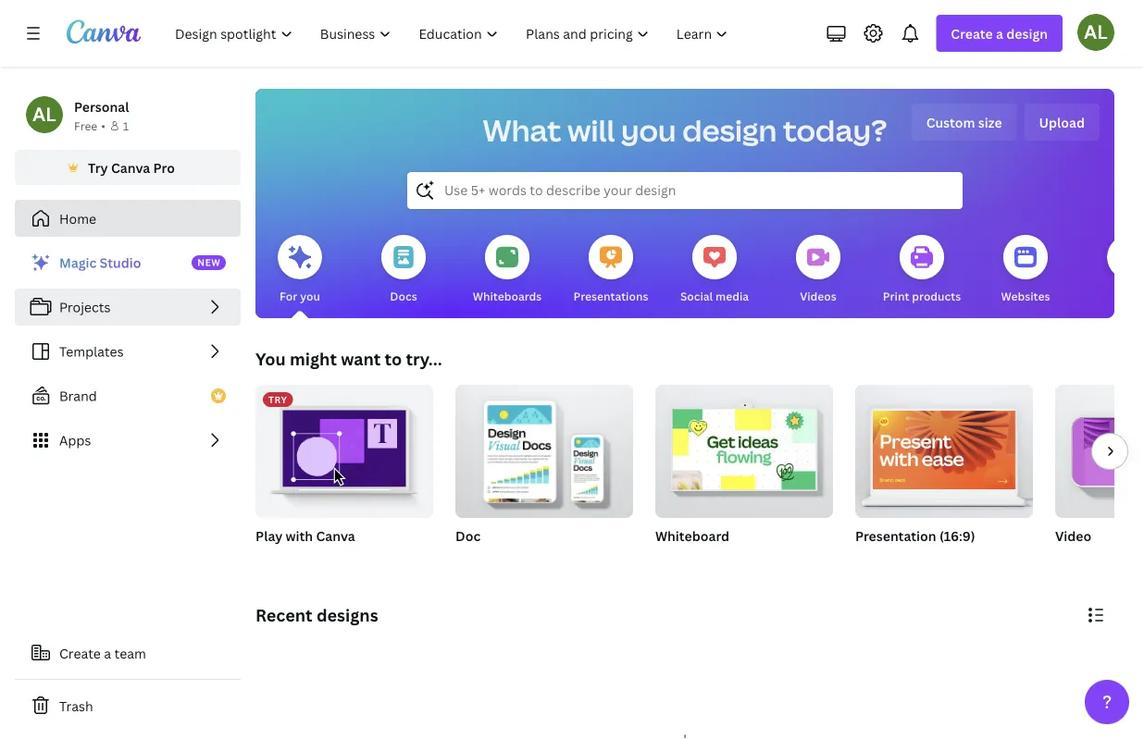 Task type: locate. For each thing, give the bounding box(es) containing it.
whiteboards button
[[473, 222, 542, 319]]

try...
[[406, 348, 442, 370]]

try down you
[[269, 394, 288, 406]]

1 horizontal spatial create
[[951, 25, 993, 42]]

a up size at the right of page
[[996, 25, 1004, 42]]

0 vertical spatial create
[[951, 25, 993, 42]]

try
[[88, 159, 108, 176], [269, 394, 288, 406]]

a inside create a design dropdown button
[[996, 25, 1004, 42]]

create a design
[[951, 25, 1048, 42]]

0 horizontal spatial canva
[[111, 159, 150, 176]]

0 vertical spatial try
[[88, 159, 108, 176]]

0 vertical spatial you
[[621, 110, 677, 150]]

projects link
[[15, 289, 241, 326]]

what will you design today?
[[483, 110, 887, 150]]

recent
[[256, 604, 313, 627]]

print products button
[[883, 222, 961, 319]]

you right 'for'
[[300, 288, 320, 304]]

upload
[[1039, 113, 1085, 131]]

print products
[[883, 288, 961, 304]]

apple lee image
[[1078, 14, 1115, 51], [1078, 14, 1115, 51]]

custom size button
[[912, 104, 1017, 141]]

studio
[[100, 254, 141, 272]]

1 vertical spatial try
[[269, 394, 288, 406]]

create for create a design
[[951, 25, 993, 42]]

create a design button
[[937, 15, 1063, 52]]

presentation
[[856, 527, 937, 545]]

you right will
[[621, 110, 677, 150]]

canva right with
[[316, 527, 355, 545]]

1 vertical spatial a
[[104, 645, 111, 663]]

create inside button
[[59, 645, 101, 663]]

whiteboard group
[[656, 378, 833, 569]]

docs button
[[382, 222, 426, 319]]

0 horizontal spatial you
[[300, 288, 320, 304]]

design
[[1007, 25, 1048, 42], [683, 110, 777, 150]]

design up search search box
[[683, 110, 777, 150]]

magic studio
[[59, 254, 141, 272]]

videos
[[800, 288, 837, 304]]

try canva pro button
[[15, 150, 241, 185]]

a for team
[[104, 645, 111, 663]]

a
[[996, 25, 1004, 42], [104, 645, 111, 663]]

0 vertical spatial a
[[996, 25, 1004, 42]]

1 horizontal spatial design
[[1007, 25, 1048, 42]]

a inside create a team button
[[104, 645, 111, 663]]

0 vertical spatial design
[[1007, 25, 1048, 42]]

list containing magic studio
[[15, 244, 241, 459]]

trash
[[59, 698, 93, 715]]

1 horizontal spatial try
[[269, 394, 288, 406]]

canva
[[111, 159, 150, 176], [316, 527, 355, 545]]

1 vertical spatial canva
[[316, 527, 355, 545]]

trash link
[[15, 688, 241, 725]]

create up custom size
[[951, 25, 993, 42]]

1 vertical spatial you
[[300, 288, 320, 304]]

try inside play with canva group
[[269, 394, 288, 406]]

might
[[290, 348, 337, 370]]

0 vertical spatial canva
[[111, 159, 150, 176]]

custom
[[927, 113, 976, 131]]

a for design
[[996, 25, 1004, 42]]

1
[[123, 118, 129, 133]]

design left 'al' popup button
[[1007, 25, 1048, 42]]

magic
[[59, 254, 97, 272]]

group
[[456, 378, 633, 519], [656, 378, 833, 519], [856, 378, 1033, 519], [1056, 385, 1145, 519]]

templates link
[[15, 333, 241, 370]]

1 horizontal spatial a
[[996, 25, 1004, 42]]

try inside "button"
[[88, 159, 108, 176]]

0 horizontal spatial create
[[59, 645, 101, 663]]

presentations
[[574, 288, 649, 304]]

more button
[[1107, 222, 1145, 319]]

for you
[[280, 288, 320, 304]]

list
[[15, 244, 241, 459]]

home
[[59, 210, 96, 227]]

play with canva
[[256, 527, 355, 545]]

want
[[341, 348, 381, 370]]

create left team
[[59, 645, 101, 663]]

0 horizontal spatial try
[[88, 159, 108, 176]]

templates
[[59, 343, 124, 361]]

recent designs
[[256, 604, 378, 627]]

projects
[[59, 299, 111, 316]]

try down •
[[88, 159, 108, 176]]

videos button
[[796, 222, 841, 319]]

create a team button
[[15, 635, 241, 672]]

you
[[621, 110, 677, 150], [300, 288, 320, 304]]

free
[[74, 118, 97, 133]]

media
[[716, 288, 749, 304]]

1 horizontal spatial canva
[[316, 527, 355, 545]]

0 horizontal spatial a
[[104, 645, 111, 663]]

0 horizontal spatial design
[[683, 110, 777, 150]]

canva left pro on the left of the page
[[111, 159, 150, 176]]

None search field
[[407, 172, 963, 209]]

size
[[979, 113, 1002, 131]]

1 horizontal spatial you
[[621, 110, 677, 150]]

1 vertical spatial create
[[59, 645, 101, 663]]

whiteboards
[[473, 288, 542, 304]]

a left team
[[104, 645, 111, 663]]

create inside dropdown button
[[951, 25, 993, 42]]

create
[[951, 25, 993, 42], [59, 645, 101, 663]]

personal
[[74, 98, 129, 115]]



Task type: vqa. For each thing, say whether or not it's contained in the screenshot.
search box
yes



Task type: describe. For each thing, give the bounding box(es) containing it.
canva inside group
[[316, 527, 355, 545]]

try for try canva pro
[[88, 159, 108, 176]]

home link
[[15, 200, 241, 237]]

websites button
[[1001, 222, 1051, 319]]

group for video
[[1056, 385, 1145, 519]]

more
[[1116, 288, 1144, 304]]

you inside for you button
[[300, 288, 320, 304]]

today?
[[783, 110, 887, 150]]

brand link
[[15, 378, 241, 415]]

create a team
[[59, 645, 146, 663]]

apps link
[[15, 422, 241, 459]]

canva inside "button"
[[111, 159, 150, 176]]

play
[[256, 527, 283, 545]]

•
[[101, 118, 105, 133]]

top level navigation element
[[163, 15, 744, 52]]

try for try
[[269, 394, 288, 406]]

websites
[[1001, 288, 1051, 304]]

apple lee element
[[26, 96, 63, 133]]

brand
[[59, 388, 97, 405]]

presentation (16:9) group
[[856, 378, 1033, 569]]

create for create a team
[[59, 645, 101, 663]]

try canva pro
[[88, 159, 175, 176]]

custom size
[[927, 113, 1002, 131]]

video
[[1056, 527, 1092, 545]]

what
[[483, 110, 562, 150]]

products
[[912, 288, 961, 304]]

you might want to try...
[[256, 348, 442, 370]]

whiteboard
[[656, 527, 730, 545]]

apple lee image
[[26, 96, 63, 133]]

team
[[114, 645, 146, 663]]

social media
[[680, 288, 749, 304]]

social media button
[[680, 222, 749, 319]]

to
[[385, 348, 402, 370]]

group for presentation (16:9)
[[856, 378, 1033, 519]]

docs
[[390, 288, 417, 304]]

play with canva group
[[256, 385, 433, 546]]

free •
[[74, 118, 105, 133]]

Search search field
[[444, 173, 926, 208]]

apps
[[59, 432, 91, 450]]

presentations button
[[574, 222, 649, 319]]

print
[[883, 288, 910, 304]]

al button
[[1078, 14, 1115, 51]]

group for whiteboard
[[656, 378, 833, 519]]

for you button
[[278, 222, 322, 319]]

presentation (16:9)
[[856, 527, 976, 545]]

design inside dropdown button
[[1007, 25, 1048, 42]]

new
[[197, 256, 221, 269]]

with
[[286, 527, 313, 545]]

upload button
[[1025, 104, 1100, 141]]

will
[[568, 110, 615, 150]]

social
[[680, 288, 713, 304]]

1 vertical spatial design
[[683, 110, 777, 150]]

doc group
[[456, 378, 633, 569]]

(16:9)
[[940, 527, 976, 545]]

you
[[256, 348, 286, 370]]

video group
[[1056, 385, 1145, 569]]

doc
[[456, 527, 481, 545]]

group for doc
[[456, 378, 633, 519]]

for
[[280, 288, 298, 304]]

designs
[[317, 604, 378, 627]]

pro
[[153, 159, 175, 176]]



